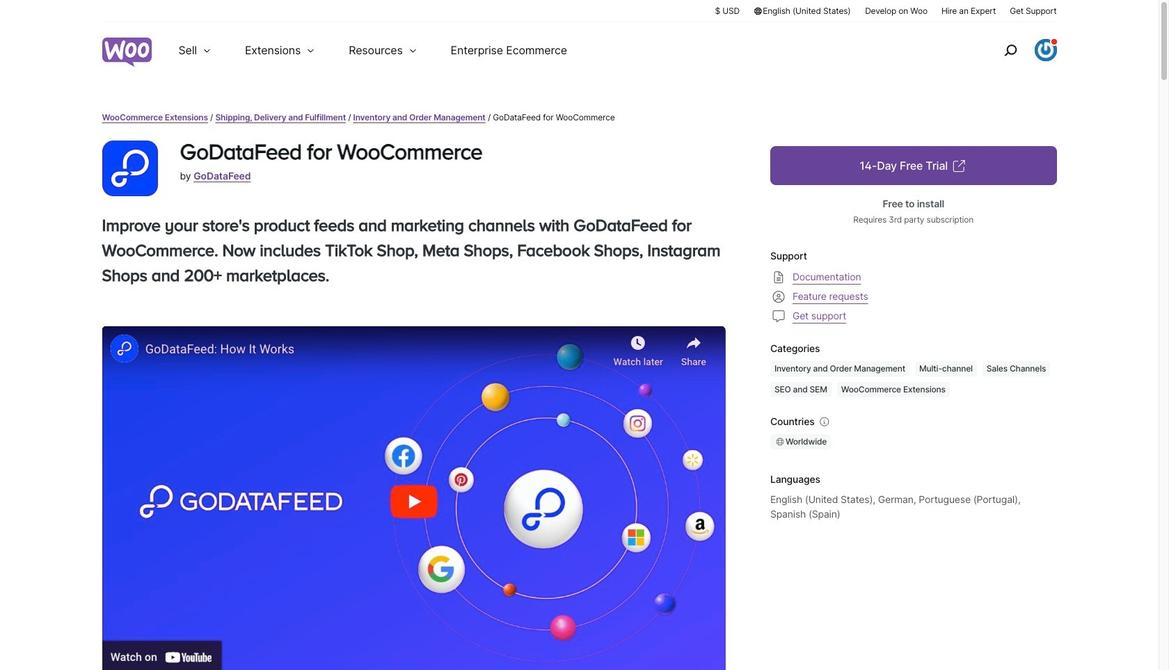 Task type: describe. For each thing, give the bounding box(es) containing it.
message image
[[771, 308, 787, 324]]

product icon image
[[102, 141, 158, 196]]

open account menu image
[[1035, 39, 1057, 61]]

globe image
[[775, 437, 786, 448]]

breadcrumb element
[[102, 111, 1057, 124]]



Task type: vqa. For each thing, say whether or not it's contained in the screenshot.
file lines ICON on the right
yes



Task type: locate. For each thing, give the bounding box(es) containing it.
external link image
[[951, 157, 968, 174]]

circle user image
[[771, 288, 787, 305]]

service navigation menu element
[[974, 28, 1057, 73]]

search image
[[999, 39, 1022, 61]]

circle info image
[[818, 415, 832, 429]]

file lines image
[[771, 269, 787, 285]]



